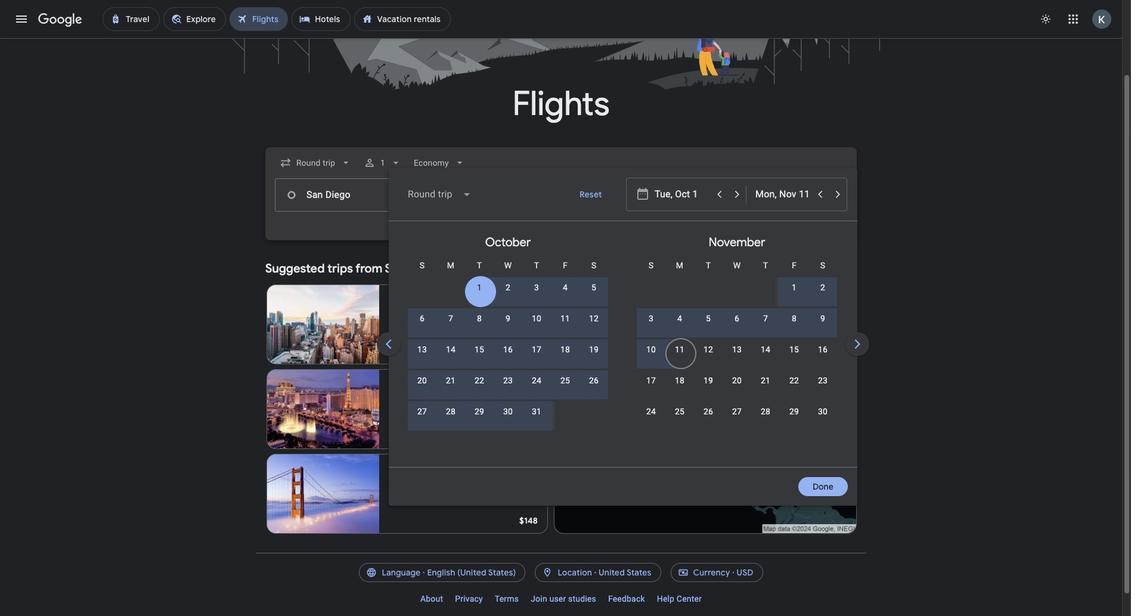 Task type: vqa. For each thing, say whether or not it's contained in the screenshot.
when at the top right of the page
no



Task type: describe. For each thing, give the bounding box(es) containing it.
explore destinations
[[762, 264, 843, 274]]

language
[[382, 567, 421, 578]]

sun, nov 17 element
[[647, 375, 656, 386]]

m for october
[[447, 261, 455, 270]]

done
[[813, 481, 834, 492]]

21 for mon, oct 21 element
[[446, 376, 456, 385]]

0 horizontal spatial 5 button
[[580, 282, 608, 310]]

7 for mon, oct 7 element
[[449, 314, 453, 323]]

wed, oct 23 element
[[503, 375, 513, 386]]

(united
[[458, 567, 487, 578]]

reset
[[580, 189, 602, 200]]

fri, oct 25 element
[[561, 375, 570, 386]]

m for november
[[676, 261, 684, 270]]

31 button
[[522, 406, 551, 434]]

feedback link
[[602, 589, 651, 608]]

2 8 button from the left
[[780, 313, 809, 341]]

14 for thu, nov 14 element
[[761, 345, 771, 354]]

nonstop
[[403, 404, 436, 414]]

united
[[599, 567, 625, 578]]

tue, oct 1, departure date. element
[[477, 282, 482, 293]]

english
[[427, 567, 455, 578]]

1 s from the left
[[420, 261, 425, 270]]

sat, oct 26 element
[[589, 375, 599, 386]]

min for 1 hr 20 min
[[471, 404, 486, 414]]

apr
[[389, 477, 402, 487]]

179 US dollars text field
[[520, 346, 538, 357]]

thu, nov 21 element
[[761, 375, 771, 386]]

change appearance image
[[1032, 5, 1060, 33]]

sat, nov 23 element
[[818, 375, 828, 386]]

1 button for october
[[465, 282, 494, 310]]

feb for new
[[389, 308, 403, 317]]

29 for "tue, oct 29" element
[[475, 407, 484, 416]]

25 button inside november row group
[[666, 406, 694, 434]]

2 16 button from the left
[[809, 344, 837, 372]]

mon, oct 14 element
[[446, 344, 456, 355]]

w for october
[[504, 261, 512, 270]]

wed, nov 6 element
[[735, 313, 740, 324]]

2 30 button from the left
[[809, 406, 837, 434]]

1 for 1 hr 20 min
[[443, 404, 447, 414]]

1 stop
[[403, 320, 427, 329]]

fri, oct 4 element
[[563, 282, 568, 293]]

1 button for november
[[780, 282, 809, 310]]

11 for mon, nov 11, return date. element
[[675, 345, 685, 354]]

about link
[[415, 589, 449, 608]]

1 20 button from the left
[[408, 375, 437, 403]]

fri, nov 29 element
[[790, 406, 799, 418]]

4 s from the left
[[821, 261, 826, 270]]

center
[[677, 594, 702, 604]]

8 for tue, oct 8 element
[[477, 314, 482, 323]]

25 button inside the october row group
[[551, 375, 580, 403]]

4 t from the left
[[763, 261, 768, 270]]

23 for sat, nov 23 element
[[818, 376, 828, 385]]

5 for tue, nov 5 element
[[706, 314, 711, 323]]

0 horizontal spatial 10 button
[[522, 313, 551, 341]]

vegas
[[406, 379, 433, 391]]

10 for thu, oct 10 element
[[532, 314, 542, 323]]

1 t from the left
[[477, 261, 482, 270]]

5 for sat, oct 5 element
[[592, 283, 596, 292]]

2 7 button from the left
[[752, 313, 780, 341]]

sun, oct 6 element
[[420, 313, 425, 324]]

next image
[[843, 330, 872, 358]]

11 for fri, oct 11 element
[[561, 314, 570, 323]]

sat, nov 2 element
[[821, 282, 825, 293]]

sun, oct 20 element
[[417, 375, 427, 386]]

flights
[[513, 83, 610, 125]]

york
[[411, 295, 431, 307]]

explore destinations button
[[748, 259, 857, 279]]

2 button for november
[[809, 282, 837, 310]]

1 22 button from the left
[[465, 375, 494, 403]]

wed, nov 27 element
[[732, 406, 742, 418]]

thu, oct 10 element
[[532, 313, 542, 324]]

mon, oct 21 element
[[446, 375, 456, 386]]

22 for fri, nov 22 element
[[790, 376, 799, 385]]

2 15 button from the left
[[780, 344, 809, 372]]

join
[[531, 594, 547, 604]]

terms
[[495, 594, 519, 604]]

27 for wed, nov 27 element
[[732, 407, 742, 416]]

0 vertical spatial 24 button
[[522, 375, 551, 403]]

user
[[550, 594, 566, 604]]

1 hr 20 min
[[443, 404, 486, 414]]

148 US dollars text field
[[520, 515, 538, 526]]

1 for fri, nov 1 element
[[792, 283, 797, 292]]

12 for tue, nov 12 element
[[704, 345, 713, 354]]

suggested
[[265, 261, 325, 276]]

1 15 button from the left
[[465, 344, 494, 372]]

4 for mon, nov 4 element
[[678, 314, 682, 323]]

help
[[657, 594, 675, 604]]

2 28 button from the left
[[752, 406, 780, 434]]

tue, nov 5 element
[[706, 313, 711, 324]]

0 vertical spatial 26 button
[[580, 375, 608, 403]]

sat, nov 9 element
[[821, 313, 825, 324]]

suggested trips from san diego
[[265, 261, 441, 276]]

1 horizontal spatial 5 button
[[694, 313, 723, 341]]

main menu image
[[14, 12, 29, 26]]

Departure text field
[[654, 179, 709, 211]]

6 for wed, nov 6 element at the bottom of the page
[[735, 314, 740, 323]]

row containing 10
[[637, 338, 837, 372]]

$179
[[520, 346, 538, 357]]

19 for tue, nov 19 'element'
[[704, 376, 713, 385]]

fri, nov 15 element
[[790, 344, 799, 355]]

31
[[532, 407, 542, 416]]

13 for wed, nov 13 element
[[732, 345, 742, 354]]

14 for mon, oct 14 element
[[446, 345, 456, 354]]

fri, nov 1 element
[[792, 282, 797, 293]]

november
[[709, 235, 766, 250]]

1 28 button from the left
[[437, 406, 465, 434]]

help center link
[[651, 589, 708, 608]]

fri, nov 22 element
[[790, 375, 799, 386]]

18 for mon, nov 18 element
[[675, 376, 685, 385]]

17 for thu, oct 17 element
[[532, 345, 542, 354]]

thu, nov 7 element
[[763, 313, 768, 324]]

wed, oct 9 element
[[506, 313, 511, 324]]

13 for sun, oct 13 element
[[417, 345, 427, 354]]

49
[[451, 320, 460, 329]]

0 horizontal spatial 3 button
[[522, 282, 551, 310]]

18 – 27
[[405, 392, 433, 402]]

tue, nov 26 element
[[704, 406, 713, 418]]

1 7 button from the left
[[437, 313, 465, 341]]

22 for tue, oct 22 element
[[475, 376, 484, 385]]

diego
[[408, 261, 441, 276]]

0 horizontal spatial 4 button
[[551, 282, 580, 310]]

usd
[[737, 567, 754, 578]]

8 for fri, nov 8 element
[[792, 314, 797, 323]]

24 for thu, oct 24 element
[[532, 376, 542, 385]]

mon, nov 25 element
[[675, 406, 685, 418]]

25 for fri, oct 25 element
[[561, 376, 570, 385]]

francisco
[[407, 464, 451, 476]]

mon, oct 7 element
[[449, 313, 453, 324]]

privacy link
[[449, 589, 489, 608]]

thu, nov 28 element
[[761, 406, 771, 418]]

done button
[[799, 472, 848, 501]]

help center
[[657, 594, 702, 604]]

20 inside suggested trips from san diego region
[[460, 404, 469, 414]]

1 vertical spatial 4 button
[[666, 313, 694, 341]]

10 for sun, nov 10 element at the bottom of page
[[647, 345, 656, 354]]

join user studies
[[531, 594, 596, 604]]

english (united states)
[[427, 567, 516, 578]]

1 vertical spatial 11 button
[[666, 344, 694, 372]]

0 vertical spatial 17 button
[[522, 344, 551, 372]]

f for november
[[792, 261, 797, 270]]

26 for 'sat, oct 26' element
[[589, 376, 599, 385]]

2 21 button from the left
[[752, 375, 780, 403]]

19 for "sat, oct 19" 'element'
[[589, 345, 599, 354]]

row containing 3
[[637, 307, 837, 341]]

san francisco apr 11 – 17
[[389, 464, 451, 487]]

sun, oct 27 element
[[417, 406, 427, 418]]

11 – 17
[[404, 477, 433, 487]]

destinations
[[794, 264, 843, 274]]

sun, nov 10 element
[[647, 344, 656, 355]]

$148
[[520, 515, 538, 526]]

w for november
[[733, 261, 741, 270]]

tue, oct 8 element
[[477, 313, 482, 324]]

6 button inside november row group
[[723, 313, 752, 341]]

wed, nov 13 element
[[732, 344, 742, 355]]

1 vertical spatial 10 button
[[637, 344, 666, 372]]

f for october
[[563, 261, 568, 270]]

 image inside suggested trips from san diego region
[[438, 403, 440, 415]]

mon, nov 18 element
[[675, 375, 685, 386]]

0 horizontal spatial 18 button
[[551, 344, 580, 372]]

2 for november
[[821, 283, 825, 292]]

join user studies link
[[525, 589, 602, 608]]

new york feb 3 – 10
[[389, 295, 431, 317]]

2 t from the left
[[534, 261, 539, 270]]

thu, oct 24 element
[[532, 375, 542, 386]]

0 vertical spatial san
[[385, 261, 405, 276]]

2 button for october
[[494, 282, 522, 310]]

thu, oct 17 element
[[532, 344, 542, 355]]

1 horizontal spatial 24 button
[[637, 406, 666, 434]]

1 21 button from the left
[[437, 375, 465, 403]]

mon, nov 11, return date. element
[[675, 344, 685, 355]]

hr for 1
[[450, 404, 457, 414]]

october row group
[[394, 226, 623, 462]]

states)
[[488, 567, 516, 578]]



Task type: locate. For each thing, give the bounding box(es) containing it.
18 inside the october row group
[[561, 345, 570, 354]]

1 horizontal spatial 19 button
[[694, 375, 723, 403]]

21 for "thu, nov 21" element
[[761, 376, 771, 385]]

16 for wed, oct 16 element
[[503, 345, 513, 354]]

19 inside november row group
[[704, 376, 713, 385]]

feb down 'las'
[[389, 392, 403, 402]]

18 left tue, nov 19 'element'
[[675, 376, 685, 385]]

23 button
[[494, 375, 522, 403], [809, 375, 837, 403]]

1 horizontal spatial 9 button
[[809, 313, 837, 341]]

1 horizontal spatial 7 button
[[752, 313, 780, 341]]

wed, nov 20 element
[[732, 375, 742, 386]]

f
[[563, 261, 568, 270], [792, 261, 797, 270]]

20 button up wed, nov 27 element
[[723, 375, 752, 403]]

30 button left the $48
[[494, 406, 522, 434]]

1 button
[[465, 282, 494, 310], [780, 282, 809, 310]]

2 9 from the left
[[821, 314, 825, 323]]

30 inside the october row group
[[503, 407, 513, 416]]

1 vertical spatial 25
[[675, 407, 685, 416]]

2 2 button from the left
[[809, 282, 837, 310]]

13 button
[[408, 344, 437, 372], [723, 344, 752, 372]]

5 button up tue, nov 12 element
[[694, 313, 723, 341]]

1 button
[[359, 149, 407, 177]]

0 horizontal spatial 22
[[475, 376, 484, 385]]

0 vertical spatial 3 button
[[522, 282, 551, 310]]

2 8 from the left
[[792, 314, 797, 323]]

3 left the fri, oct 4 element
[[534, 283, 539, 292]]

17 button
[[522, 344, 551, 372], [637, 375, 666, 403]]

1 2 button from the left
[[494, 282, 522, 310]]

1 horizontal spatial 4 button
[[666, 313, 694, 341]]

17 inside the october row group
[[532, 345, 542, 354]]

1 14 from the left
[[446, 345, 456, 354]]

18 inside november row group
[[675, 376, 685, 385]]

9 for sat, nov 9 element
[[821, 314, 825, 323]]

states
[[627, 567, 652, 578]]

16 button up wed, oct 23 element
[[494, 344, 522, 372]]

0 horizontal spatial 23
[[503, 376, 513, 385]]

25 right thu, oct 24 element
[[561, 376, 570, 385]]

1 button up tue, oct 8 element
[[465, 282, 494, 310]]

28 right wed, nov 27 element
[[761, 407, 771, 416]]

las
[[389, 379, 404, 391]]

14 inside the october row group
[[446, 345, 456, 354]]

grid containing october
[[394, 226, 1081, 474]]

30 inside november row group
[[818, 407, 828, 416]]

feb for las
[[389, 392, 403, 402]]

0 horizontal spatial 21 button
[[437, 375, 465, 403]]

8 button up fri, nov 15 element
[[780, 313, 809, 341]]

m inside the october row group
[[447, 261, 455, 270]]

27 button down 18 – 27 on the left of the page
[[408, 406, 437, 434]]

15
[[475, 345, 484, 354], [790, 345, 799, 354]]

2 horizontal spatial 7
[[763, 314, 768, 323]]

4
[[563, 283, 568, 292], [678, 314, 682, 323]]

16 for sat, nov 16 "element"
[[818, 345, 828, 354]]

1 27 button from the left
[[408, 406, 437, 434]]

11 inside november row group
[[675, 345, 685, 354]]

0 horizontal spatial 11
[[561, 314, 570, 323]]

1 horizontal spatial 18 button
[[666, 375, 694, 403]]

2 22 button from the left
[[780, 375, 809, 403]]

min
[[463, 320, 477, 329], [471, 404, 486, 414]]

row
[[465, 271, 608, 310], [780, 271, 837, 310], [408, 307, 608, 341], [637, 307, 837, 341], [408, 338, 608, 372], [637, 338, 837, 372], [408, 369, 608, 403], [637, 369, 837, 403], [408, 400, 551, 434], [637, 400, 837, 434]]

1 vertical spatial 19 button
[[694, 375, 723, 403]]

18 for fri, oct 18 'element' at the bottom of the page
[[561, 345, 570, 354]]

7 for thu, nov 7 element
[[763, 314, 768, 323]]

2 16 from the left
[[818, 345, 828, 354]]

thu, nov 14 element
[[761, 344, 771, 355]]

16 inside the october row group
[[503, 345, 513, 354]]

12 for sat, oct 12 element on the right of the page
[[589, 314, 599, 323]]

21 button up thu, nov 28 'element'
[[752, 375, 780, 403]]

1 horizontal spatial 22
[[790, 376, 799, 385]]

1 13 button from the left
[[408, 344, 437, 372]]

row containing 27
[[408, 400, 551, 434]]

10
[[532, 314, 542, 323], [647, 345, 656, 354]]

25 inside november row group
[[675, 407, 685, 416]]

1 29 button from the left
[[465, 406, 494, 434]]

23 inside november row group
[[818, 376, 828, 385]]

2 6 from the left
[[735, 314, 740, 323]]

Flight search field
[[256, 147, 1081, 506]]

23 inside the october row group
[[503, 376, 513, 385]]

1 vertical spatial 24 button
[[637, 406, 666, 434]]

24 inside november row group
[[647, 407, 656, 416]]

9 button up wed, oct 16 element
[[494, 313, 522, 341]]

0 horizontal spatial 13 button
[[408, 344, 437, 372]]

26 inside the october row group
[[589, 376, 599, 385]]

0 horizontal spatial 19 button
[[580, 344, 608, 372]]

privacy
[[455, 594, 483, 604]]

0 horizontal spatial 25 button
[[551, 375, 580, 403]]

grid inside flight search field
[[394, 226, 1081, 474]]

10 left mon, nov 11, return date. element
[[647, 345, 656, 354]]

0 horizontal spatial 11 button
[[551, 313, 580, 341]]

14
[[446, 345, 456, 354], [761, 345, 771, 354]]

29 for fri, nov 29 element
[[790, 407, 799, 416]]

0 horizontal spatial 19
[[589, 345, 599, 354]]

9 right fri, nov 8 element
[[821, 314, 825, 323]]

26 inside november row group
[[704, 407, 713, 416]]

7 for 7 hr 49 min
[[434, 320, 439, 329]]

6 for sun, oct 6 "element"
[[420, 314, 425, 323]]

2 9 button from the left
[[809, 313, 837, 341]]

$48
[[523, 431, 538, 441]]

0 horizontal spatial 6 button
[[408, 313, 437, 341]]

s up york
[[420, 261, 425, 270]]

7 inside november row group
[[763, 314, 768, 323]]

1 horizontal spatial 26 button
[[694, 406, 723, 434]]

wed, oct 2 element
[[506, 282, 511, 293]]

11 left tue, nov 12 element
[[675, 345, 685, 354]]

18
[[561, 345, 570, 354], [675, 376, 685, 385]]

feb up 'frontier and spirit' image
[[389, 308, 403, 317]]

25 button
[[551, 375, 580, 403], [666, 406, 694, 434]]

1 6 from the left
[[420, 314, 425, 323]]

0 horizontal spatial 9
[[506, 314, 511, 323]]

1 horizontal spatial 2
[[821, 283, 825, 292]]

9 for 'wed, oct 9' element
[[506, 314, 511, 323]]

13 button up sun, oct 20 'element'
[[408, 344, 437, 372]]

0 vertical spatial 10 button
[[522, 313, 551, 341]]

t
[[477, 261, 482, 270], [534, 261, 539, 270], [706, 261, 711, 270], [763, 261, 768, 270]]

3 button up sun, nov 10 element at the bottom of page
[[637, 313, 666, 341]]

1 30 button from the left
[[494, 406, 522, 434]]

row containing 20
[[408, 369, 608, 403]]

15 button up fri, nov 22 element
[[780, 344, 809, 372]]

12 button
[[580, 313, 608, 341], [694, 344, 723, 372]]

16 inside november row group
[[818, 345, 828, 354]]

3 for thu, oct 3 'element'
[[534, 283, 539, 292]]

7
[[449, 314, 453, 323], [763, 314, 768, 323], [434, 320, 439, 329]]

24 button
[[522, 375, 551, 403], [637, 406, 666, 434]]

location
[[558, 567, 592, 578]]

5 button up sat, oct 12 element on the right of the page
[[580, 282, 608, 310]]

19 button up 'sat, oct 26' element
[[580, 344, 608, 372]]

14 down 7 hr 49 min
[[446, 345, 456, 354]]

23 for wed, oct 23 element
[[503, 376, 513, 385]]

1 inside the october row group
[[477, 283, 482, 292]]

2 15 from the left
[[790, 345, 799, 354]]

0 vertical spatial 25 button
[[551, 375, 580, 403]]

2 23 button from the left
[[809, 375, 837, 403]]

5 inside november row group
[[706, 314, 711, 323]]

28 for thu, nov 28 'element'
[[761, 407, 771, 416]]

1 22 from the left
[[475, 376, 484, 385]]

27 button
[[408, 406, 437, 434], [723, 406, 752, 434]]

currency
[[693, 567, 730, 578]]

8 button up tue, oct 15 element
[[465, 313, 494, 341]]

Return text field
[[756, 178, 811, 211]]

trips
[[328, 261, 353, 276]]

wed, oct 30 element
[[503, 406, 513, 418]]

28 inside november row group
[[761, 407, 771, 416]]

1 inside november row group
[[792, 283, 797, 292]]

1 27 from the left
[[417, 407, 427, 416]]

0 horizontal spatial 2 button
[[494, 282, 522, 310]]

1 23 button from the left
[[494, 375, 522, 403]]

1 horizontal spatial 20
[[460, 404, 469, 414]]

24
[[532, 376, 542, 385], [647, 407, 656, 416]]

1 horizontal spatial 14
[[761, 345, 771, 354]]

6 inside the october row group
[[420, 314, 425, 323]]

22 button up fri, nov 29 element
[[780, 375, 809, 403]]

21 right sun, oct 20 'element'
[[446, 376, 456, 385]]

18 button
[[551, 344, 580, 372], [666, 375, 694, 403]]

october
[[485, 235, 531, 250]]

24 button left mon, nov 25 element
[[637, 406, 666, 434]]

2 21 from the left
[[761, 376, 771, 385]]

san inside "san francisco apr 11 – 17"
[[389, 464, 405, 476]]

stop
[[410, 320, 427, 329]]

21 button
[[437, 375, 465, 403], [752, 375, 780, 403]]

0 vertical spatial min
[[463, 320, 477, 329]]

8 inside november row group
[[792, 314, 797, 323]]

1 vertical spatial 5 button
[[694, 313, 723, 341]]

1 horizontal spatial 3 button
[[637, 313, 666, 341]]

1 horizontal spatial 13 button
[[723, 344, 752, 372]]

29 inside november row group
[[790, 407, 799, 416]]

s up sat, oct 5 element
[[592, 261, 597, 270]]

tue, oct 22 element
[[475, 375, 484, 386]]

29 inside the october row group
[[475, 407, 484, 416]]

19 button up tue, nov 26 element
[[694, 375, 723, 403]]

6 inside november row group
[[735, 314, 740, 323]]

17 for sun, nov 17 element
[[647, 376, 656, 385]]

12 button up "sat, oct 19" 'element'
[[580, 313, 608, 341]]

0 horizontal spatial 17 button
[[522, 344, 551, 372]]

0 horizontal spatial 20
[[417, 376, 427, 385]]

2 29 button from the left
[[780, 406, 809, 434]]

14 button up "thu, nov 21" element
[[752, 344, 780, 372]]

23
[[503, 376, 513, 385], [818, 376, 828, 385]]

3 inside the october row group
[[534, 283, 539, 292]]

28 for mon, oct 28 element
[[446, 407, 456, 416]]

1 vertical spatial 24
[[647, 407, 656, 416]]

11 inside the october row group
[[561, 314, 570, 323]]

14 inside november row group
[[761, 345, 771, 354]]

sat, oct 19 element
[[589, 344, 599, 355]]

None text field
[[275, 178, 443, 212]]

14 button up mon, oct 21 element
[[437, 344, 465, 372]]

20 left "thu, nov 21" element
[[732, 376, 742, 385]]

sun, oct 13 element
[[417, 344, 427, 355]]

fri, nov 8 element
[[792, 313, 797, 324]]

8 button
[[465, 313, 494, 341], [780, 313, 809, 341]]

2 27 from the left
[[732, 407, 742, 416]]

3 for sun, nov 3 element
[[649, 314, 654, 323]]

0 vertical spatial 12
[[589, 314, 599, 323]]

0 horizontal spatial 12
[[589, 314, 599, 323]]

27 down 18 – 27 on the left of the page
[[417, 407, 427, 416]]

0 horizontal spatial 8 button
[[465, 313, 494, 341]]

22 inside the october row group
[[475, 376, 484, 385]]

1 vertical spatial 10
[[647, 345, 656, 354]]

0 horizontal spatial 30 button
[[494, 406, 522, 434]]

1 for 1 stop
[[403, 320, 408, 329]]

1 horizontal spatial 17
[[647, 376, 656, 385]]

19 inside the october row group
[[589, 345, 599, 354]]

17 button inside november row group
[[637, 375, 666, 403]]

sat, nov 16 element
[[818, 344, 828, 355]]

1 9 button from the left
[[494, 313, 522, 341]]

1 horizontal spatial 10 button
[[637, 344, 666, 372]]

9 right tue, oct 8 element
[[506, 314, 511, 323]]

0 horizontal spatial 20 button
[[408, 375, 437, 403]]

20 for wed, nov 20 element
[[732, 376, 742, 385]]

30 for wed, oct 30 element
[[503, 407, 513, 416]]

las vegas feb 18 – 27
[[389, 379, 433, 402]]

11 button
[[551, 313, 580, 341], [666, 344, 694, 372]]

10 inside the october row group
[[532, 314, 542, 323]]

2 20 button from the left
[[723, 375, 752, 403]]

13 left thu, nov 14 element
[[732, 345, 742, 354]]

from
[[356, 261, 383, 276]]

1 horizontal spatial 29 button
[[780, 406, 809, 434]]

1 vertical spatial 26 button
[[694, 406, 723, 434]]

24 left mon, nov 25 element
[[647, 407, 656, 416]]

f right explore
[[792, 261, 797, 270]]

29 button right thu, nov 28 'element'
[[780, 406, 809, 434]]

1 inside popup button
[[381, 158, 386, 168]]

11 button up mon, nov 18 element
[[666, 344, 694, 372]]

23 button up sat, nov 30 element
[[809, 375, 837, 403]]

1 button up fri, nov 8 element
[[780, 282, 809, 310]]

17 button up sun, nov 24 element
[[637, 375, 666, 403]]

9 button
[[494, 313, 522, 341], [809, 313, 837, 341]]

25 left tue, nov 26 element
[[675, 407, 685, 416]]

0 horizontal spatial 5
[[592, 283, 596, 292]]

1 2 from the left
[[506, 283, 511, 292]]

hr left "tue, oct 29" element
[[450, 404, 457, 414]]

frontier and spirit image
[[389, 320, 398, 329]]

feb inside new york feb 3 – 10
[[389, 308, 403, 317]]

1 horizontal spatial 8
[[792, 314, 797, 323]]

sun, nov 24 element
[[647, 406, 656, 418]]

27 right tue, nov 26 element
[[732, 407, 742, 416]]

15 button up tue, oct 22 element
[[465, 344, 494, 372]]

2 button up 'wed, oct 9' element
[[494, 282, 522, 310]]

explore
[[762, 264, 792, 274]]

20 right mon, oct 28 element
[[460, 404, 469, 414]]

1 horizontal spatial 8 button
[[780, 313, 809, 341]]

24 inside the october row group
[[532, 376, 542, 385]]

1 horizontal spatial 13
[[732, 345, 742, 354]]

0 vertical spatial 24
[[532, 376, 542, 385]]

feedback
[[608, 594, 645, 604]]

13
[[417, 345, 427, 354], [732, 345, 742, 354]]

15 right thu, nov 14 element
[[790, 345, 799, 354]]

1 8 button from the left
[[465, 313, 494, 341]]

Departure text field
[[655, 178, 710, 211]]

14 left fri, nov 15 element
[[761, 345, 771, 354]]

21 inside the october row group
[[446, 376, 456, 385]]

w down november
[[733, 261, 741, 270]]

22 button up "tue, oct 29" element
[[465, 375, 494, 403]]

thu, oct 31 element
[[532, 406, 542, 418]]

2 feb from the top
[[389, 392, 403, 402]]

1 horizontal spatial 12
[[704, 345, 713, 354]]

19 button
[[580, 344, 608, 372], [694, 375, 723, 403]]

suggested trips from san diego region
[[265, 255, 857, 539]]

2 s from the left
[[592, 261, 597, 270]]

4 button up mon, nov 11, return date. element
[[666, 313, 694, 341]]

reset button
[[566, 180, 617, 209]]

0 vertical spatial 18
[[561, 345, 570, 354]]

1 vertical spatial 18 button
[[666, 375, 694, 403]]

14 button
[[437, 344, 465, 372], [752, 344, 780, 372]]

26 button
[[580, 375, 608, 403], [694, 406, 723, 434]]

1 horizontal spatial 25
[[675, 407, 685, 416]]

hr for 7
[[441, 320, 449, 329]]

2 27 button from the left
[[723, 406, 752, 434]]

s up sun, nov 3 element
[[649, 261, 654, 270]]

1 horizontal spatial 2 button
[[809, 282, 837, 310]]

w inside november row group
[[733, 261, 741, 270]]

15 for fri, nov 15 element
[[790, 345, 799, 354]]

0 horizontal spatial 24 button
[[522, 375, 551, 403]]

min for 7 hr 49 min
[[463, 320, 477, 329]]

1 6 button from the left
[[408, 313, 437, 341]]

20 button up nonstop
[[408, 375, 437, 403]]

25 inside the october row group
[[561, 376, 570, 385]]

1 30 from the left
[[503, 407, 513, 416]]

2 button
[[494, 282, 522, 310], [809, 282, 837, 310]]

about
[[420, 594, 443, 604]]

feb inside las vegas feb 18 – 27
[[389, 392, 403, 402]]

2 w from the left
[[733, 261, 741, 270]]

6 button inside the october row group
[[408, 313, 437, 341]]

2
[[506, 283, 511, 292], [821, 283, 825, 292]]

united states
[[599, 567, 652, 578]]

8 left sat, nov 9 element
[[792, 314, 797, 323]]

1 horizontal spatial w
[[733, 261, 741, 270]]

1 28 from the left
[[446, 407, 456, 416]]

2 f from the left
[[792, 261, 797, 270]]

hr
[[441, 320, 449, 329], [450, 404, 457, 414]]

 image
[[438, 403, 440, 415]]

terms link
[[489, 589, 525, 608]]

6 button up sun, oct 13 element
[[408, 313, 437, 341]]

27 inside november row group
[[732, 407, 742, 416]]

21
[[446, 376, 456, 385], [761, 376, 771, 385]]

13 button up wed, nov 20 element
[[723, 344, 752, 372]]

22 button
[[465, 375, 494, 403], [780, 375, 809, 403]]

1 for tue, oct 1, departure date. element
[[477, 283, 482, 292]]

17 button up thu, oct 24 element
[[522, 344, 551, 372]]

san
[[385, 261, 405, 276], [389, 464, 405, 476]]

22 right mon, oct 21 element
[[475, 376, 484, 385]]

30
[[503, 407, 513, 416], [818, 407, 828, 416]]

f inside the october row group
[[563, 261, 568, 270]]

12 inside november row group
[[704, 345, 713, 354]]

9 button inside the october row group
[[494, 313, 522, 341]]

9 inside the october row group
[[506, 314, 511, 323]]

28 button
[[437, 406, 465, 434], [752, 406, 780, 434]]

1 horizontal spatial 1 button
[[780, 282, 809, 310]]

0 horizontal spatial 12 button
[[580, 313, 608, 341]]

23 right tue, oct 22 element
[[503, 376, 513, 385]]

27 for sun, oct 27 element
[[417, 407, 427, 416]]

2 14 from the left
[[761, 345, 771, 354]]

3 left mon, nov 4 element
[[649, 314, 654, 323]]

20 for sun, oct 20 'element'
[[417, 376, 427, 385]]

4 button
[[551, 282, 580, 310], [666, 313, 694, 341]]

row group
[[852, 226, 1081, 462]]

28
[[446, 407, 456, 416], [761, 407, 771, 416]]

1 feb from the top
[[389, 308, 403, 317]]

tue, nov 19 element
[[704, 375, 713, 386]]

15 for tue, oct 15 element
[[475, 345, 484, 354]]

row containing 24
[[637, 400, 837, 434]]

2 13 from the left
[[732, 345, 742, 354]]

sat, oct 12 element
[[589, 313, 599, 324]]

0 horizontal spatial 10
[[532, 314, 542, 323]]

1 horizontal spatial 30
[[818, 407, 828, 416]]

2 inside november row group
[[821, 283, 825, 292]]

5 button
[[580, 282, 608, 310], [694, 313, 723, 341]]

1 16 button from the left
[[494, 344, 522, 372]]

16
[[503, 345, 513, 354], [818, 345, 828, 354]]

6 button up wed, nov 13 element
[[723, 313, 752, 341]]

5 right the fri, oct 4 element
[[592, 283, 596, 292]]

16 button up sat, nov 23 element
[[809, 344, 837, 372]]

0 horizontal spatial 6
[[420, 314, 425, 323]]

fri, oct 18 element
[[561, 344, 570, 355]]

alaska and frontier image
[[389, 489, 398, 499]]

1 horizontal spatial 26
[[704, 407, 713, 416]]

7 right sun, oct 6 "element"
[[434, 320, 439, 329]]

3 – 10
[[405, 308, 429, 317]]

19
[[589, 345, 599, 354], [704, 376, 713, 385]]

november row group
[[623, 226, 852, 462]]

7 inside the october row group
[[449, 314, 453, 323]]

tue, nov 12 element
[[704, 344, 713, 355]]

tue, oct 15 element
[[475, 344, 484, 355]]

30 for sat, nov 30 element
[[818, 407, 828, 416]]

29 button
[[465, 406, 494, 434], [780, 406, 809, 434]]

12 left wed, nov 13 element
[[704, 345, 713, 354]]

sun, nov 3 element
[[649, 313, 654, 324]]

0 vertical spatial 11 button
[[551, 313, 580, 341]]

0 horizontal spatial 14 button
[[437, 344, 465, 372]]

s
[[420, 261, 425, 270], [592, 261, 597, 270], [649, 261, 654, 270], [821, 261, 826, 270]]

1 8 from the left
[[477, 314, 482, 323]]

30 button
[[494, 406, 522, 434], [809, 406, 837, 434]]

15 inside the october row group
[[475, 345, 484, 354]]

22 left sat, nov 23 element
[[790, 376, 799, 385]]

3 button
[[522, 282, 551, 310], [637, 313, 666, 341]]

7 button up mon, oct 14 element
[[437, 313, 465, 341]]

4 inside the october row group
[[563, 283, 568, 292]]

1 f from the left
[[563, 261, 568, 270]]

29 left wed, oct 30 element
[[475, 407, 484, 416]]

21 inside november row group
[[761, 376, 771, 385]]

0 horizontal spatial 9 button
[[494, 313, 522, 341]]

0 vertical spatial 4 button
[[551, 282, 580, 310]]

1 horizontal spatial 19
[[704, 376, 713, 385]]

28 inside the october row group
[[446, 407, 456, 416]]

7 inside suggested trips from san diego region
[[434, 320, 439, 329]]

4 for the fri, oct 4 element
[[563, 283, 568, 292]]

30 button right fri, nov 29 element
[[809, 406, 837, 434]]

grid
[[394, 226, 1081, 474]]

1 vertical spatial 26
[[704, 407, 713, 416]]

26
[[589, 376, 599, 385], [704, 407, 713, 416]]

0 vertical spatial feb
[[389, 308, 403, 317]]

1 horizontal spatial 27
[[732, 407, 742, 416]]

2 inside the october row group
[[506, 283, 511, 292]]

2 13 button from the left
[[723, 344, 752, 372]]

9
[[506, 314, 511, 323], [821, 314, 825, 323]]

f inside november row group
[[792, 261, 797, 270]]

4 button up fri, oct 11 element
[[551, 282, 580, 310]]

11
[[561, 314, 570, 323], [675, 345, 685, 354]]

17
[[532, 345, 542, 354], [647, 376, 656, 385]]

12 inside the october row group
[[589, 314, 599, 323]]

1 horizontal spatial 5
[[706, 314, 711, 323]]

2 6 button from the left
[[723, 313, 752, 341]]

thu, oct 3 element
[[534, 282, 539, 293]]

4 inside row
[[678, 314, 682, 323]]

sat, nov 30 element
[[818, 406, 828, 418]]

12
[[589, 314, 599, 323], [704, 345, 713, 354]]

1 horizontal spatial 11 button
[[666, 344, 694, 372]]

2 23 from the left
[[818, 376, 828, 385]]

48 US dollars text field
[[523, 431, 538, 441]]

9 button inside november row group
[[809, 313, 837, 341]]

1 21 from the left
[[446, 376, 456, 385]]

20 up 18 – 27 on the left of the page
[[417, 376, 427, 385]]

2 14 button from the left
[[752, 344, 780, 372]]

1 vertical spatial 17
[[647, 376, 656, 385]]

0 horizontal spatial 1 button
[[465, 282, 494, 310]]

1 vertical spatial 12 button
[[694, 344, 723, 372]]

9 button up sat, nov 16 "element"
[[809, 313, 837, 341]]

2 1 button from the left
[[780, 282, 809, 310]]

22 inside november row group
[[790, 376, 799, 385]]

1 horizontal spatial 6
[[735, 314, 740, 323]]

1 16 from the left
[[503, 345, 513, 354]]

m right diego
[[447, 261, 455, 270]]

13 inside november row group
[[732, 345, 742, 354]]

min left tue, oct 8 element
[[463, 320, 477, 329]]

sat, oct 5 element
[[592, 282, 596, 293]]

1 29 from the left
[[475, 407, 484, 416]]

8 inside the october row group
[[477, 314, 482, 323]]

0 vertical spatial 18 button
[[551, 344, 580, 372]]

13 inside the october row group
[[417, 345, 427, 354]]

10 inside november row group
[[647, 345, 656, 354]]

row containing 13
[[408, 338, 608, 372]]

0 horizontal spatial 17
[[532, 345, 542, 354]]

previous image
[[375, 330, 403, 358]]

2 down destinations
[[821, 283, 825, 292]]

1 23 from the left
[[503, 376, 513, 385]]

20
[[417, 376, 427, 385], [732, 376, 742, 385], [460, 404, 469, 414]]

19 right fri, oct 18 'element' at the bottom of the page
[[589, 345, 599, 354]]

3 inside november row group
[[649, 314, 654, 323]]

2 30 from the left
[[818, 407, 828, 416]]

1 m from the left
[[447, 261, 455, 270]]

1 horizontal spatial 9
[[821, 314, 825, 323]]

1 horizontal spatial 7
[[449, 314, 453, 323]]

0 vertical spatial 17
[[532, 345, 542, 354]]

17 inside november row group
[[647, 376, 656, 385]]

2 28 from the left
[[761, 407, 771, 416]]

3 t from the left
[[706, 261, 711, 270]]

2 for october
[[506, 283, 511, 292]]

0 horizontal spatial 8
[[477, 314, 482, 323]]

25 for mon, nov 25 element
[[675, 407, 685, 416]]

7 button up thu, nov 14 element
[[752, 313, 780, 341]]

24 for sun, nov 24 element
[[647, 407, 656, 416]]

3 s from the left
[[649, 261, 654, 270]]

4 left sat, oct 5 element
[[563, 283, 568, 292]]

1 horizontal spatial 23
[[818, 376, 828, 385]]

1 horizontal spatial 11
[[675, 345, 685, 354]]

None field
[[275, 152, 357, 174], [409, 152, 471, 174], [398, 180, 481, 209], [275, 152, 357, 174], [409, 152, 471, 174], [398, 180, 481, 209]]

row containing 17
[[637, 369, 837, 403]]

1 15 from the left
[[475, 345, 484, 354]]

26 right fri, oct 25 element
[[589, 376, 599, 385]]

18 button up mon, nov 25 element
[[666, 375, 694, 403]]

fri, oct 11 element
[[561, 313, 570, 324]]

7 left tue, oct 8 element
[[449, 314, 453, 323]]

2 m from the left
[[676, 261, 684, 270]]

1 horizontal spatial 30 button
[[809, 406, 837, 434]]

0 horizontal spatial 30
[[503, 407, 513, 416]]

studies
[[568, 594, 596, 604]]

0 vertical spatial 4
[[563, 283, 568, 292]]

16 button
[[494, 344, 522, 372], [809, 344, 837, 372]]

s up sat, nov 2 element
[[821, 261, 826, 270]]

w inside the october row group
[[504, 261, 512, 270]]

0 horizontal spatial 25
[[561, 376, 570, 385]]

spirit image
[[389, 404, 398, 414]]

20 inside november row group
[[732, 376, 742, 385]]

28 button right sun, oct 27 element
[[437, 406, 465, 434]]

16 right fri, nov 15 element
[[818, 345, 828, 354]]

6
[[420, 314, 425, 323], [735, 314, 740, 323]]

26 for tue, nov 26 element
[[704, 407, 713, 416]]

20 inside the october row group
[[417, 376, 427, 385]]

new
[[389, 295, 409, 307]]

mon, oct 28 element
[[446, 406, 456, 418]]

1 13 from the left
[[417, 345, 427, 354]]

5 inside the october row group
[[592, 283, 596, 292]]

17 left fri, oct 18 'element' at the bottom of the page
[[532, 345, 542, 354]]

1 vertical spatial 3 button
[[637, 313, 666, 341]]

27 inside the october row group
[[417, 407, 427, 416]]

1 w from the left
[[504, 261, 512, 270]]

Return text field
[[755, 179, 810, 211]]

m up mon, nov 4 element
[[676, 261, 684, 270]]

1 9 from the left
[[506, 314, 511, 323]]

1 14 button from the left
[[437, 344, 465, 372]]

2 22 from the left
[[790, 376, 799, 385]]

23 button up wed, oct 30 element
[[494, 375, 522, 403]]

row containing 6
[[408, 307, 608, 341]]

wed, oct 16 element
[[503, 344, 513, 355]]

0 vertical spatial hr
[[441, 320, 449, 329]]

feb
[[389, 308, 403, 317], [389, 392, 403, 402]]

2 2 from the left
[[821, 283, 825, 292]]

tue, oct 29 element
[[475, 406, 484, 418]]

9 inside november row group
[[821, 314, 825, 323]]

2 button up sat, nov 9 element
[[809, 282, 837, 310]]

13 down stop
[[417, 345, 427, 354]]

m inside row group
[[676, 261, 684, 270]]

30 right fri, nov 29 element
[[818, 407, 828, 416]]

10 right 'wed, oct 9' element
[[532, 314, 542, 323]]

24 left fri, oct 25 element
[[532, 376, 542, 385]]

1 vertical spatial san
[[389, 464, 405, 476]]

7 hr 49 min
[[434, 320, 477, 329]]

1 vertical spatial 12
[[704, 345, 713, 354]]

0 horizontal spatial 16 button
[[494, 344, 522, 372]]

5
[[592, 283, 596, 292], [706, 314, 711, 323]]

2 29 from the left
[[790, 407, 799, 416]]

26 left wed, nov 27 element
[[704, 407, 713, 416]]

1 1 button from the left
[[465, 282, 494, 310]]

0 horizontal spatial 15 button
[[465, 344, 494, 372]]

0 vertical spatial 25
[[561, 376, 570, 385]]

mon, nov 4 element
[[678, 313, 682, 324]]

san right from
[[385, 261, 405, 276]]

15 inside november row group
[[790, 345, 799, 354]]

8 right 49
[[477, 314, 482, 323]]



